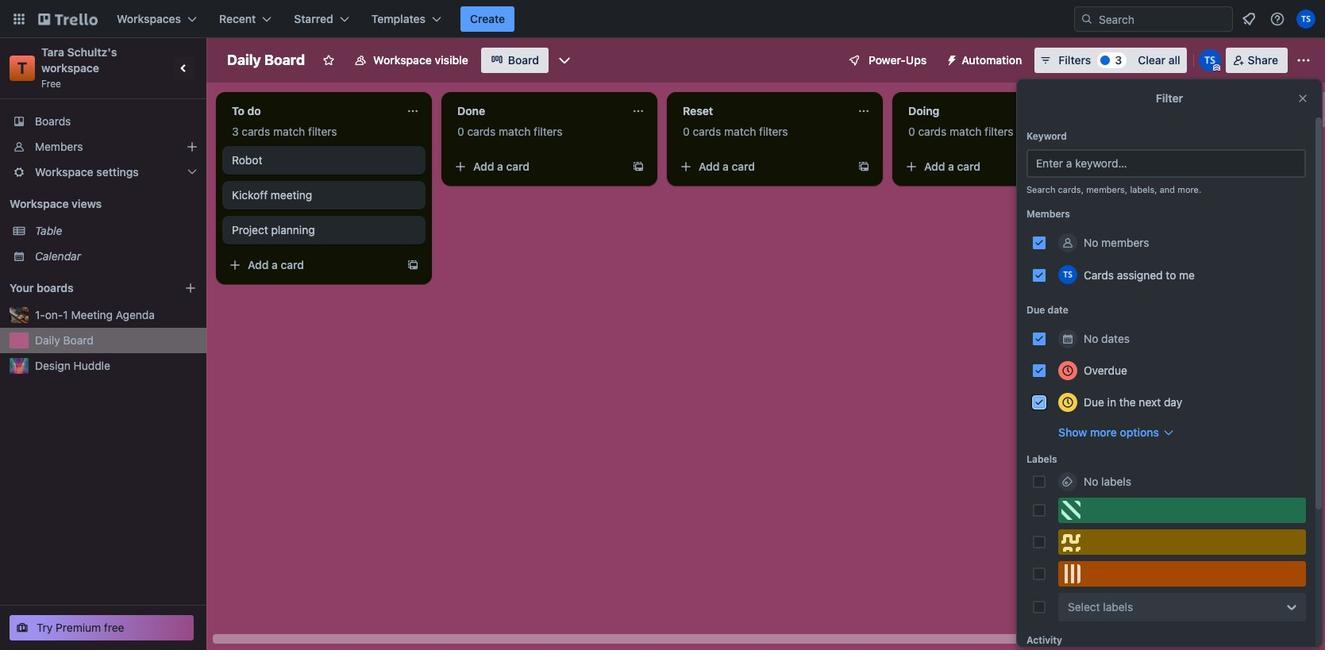 Task type: vqa. For each thing, say whether or not it's contained in the screenshot.
Match corresponding to Reset
yes



Task type: locate. For each thing, give the bounding box(es) containing it.
add for done
[[473, 160, 494, 173]]

color: yellow, title: none element
[[1059, 530, 1307, 555]]

no up "cards"
[[1084, 236, 1099, 249]]

customize views image
[[557, 52, 573, 68]]

on-
[[45, 308, 63, 322]]

activity
[[1027, 635, 1063, 647]]

0 vertical spatial daily board
[[227, 52, 305, 68]]

board left customize views icon
[[508, 53, 539, 67]]

agenda
[[116, 308, 155, 322]]

add a card button down "done" text field at the left
[[448, 154, 626, 179]]

card down planning
[[281, 258, 304, 272]]

project planning link
[[232, 222, 416, 238]]

cards down do
[[242, 125, 270, 138]]

tara schultz (taraschultz7) image right open information menu icon
[[1297, 10, 1316, 29]]

a down "project planning"
[[272, 258, 278, 272]]

filter
[[1156, 91, 1184, 105]]

2 horizontal spatial 0
[[909, 125, 915, 138]]

1
[[63, 308, 68, 322]]

1 horizontal spatial 3
[[1115, 53, 1122, 67]]

1 0 cards match filters from the left
[[457, 125, 563, 138]]

Board name text field
[[219, 48, 313, 73]]

filters for done
[[534, 125, 563, 138]]

t link
[[10, 56, 35, 81]]

0 horizontal spatial tara schultz (taraschultz7) image
[[1059, 265, 1078, 284]]

labels right select
[[1103, 600, 1134, 614]]

premium
[[56, 621, 101, 635]]

try premium free
[[37, 621, 124, 635]]

add a card for done
[[473, 160, 530, 173]]

3 down to
[[232, 125, 239, 138]]

Doing text field
[[899, 98, 1074, 124]]

workspace inside button
[[373, 53, 432, 67]]

a down reset text box
[[723, 160, 729, 173]]

filters
[[308, 125, 337, 138], [534, 125, 563, 138], [759, 125, 788, 138], [985, 125, 1014, 138]]

match for reset
[[724, 125, 756, 138]]

members
[[1102, 236, 1150, 249]]

add left the another
[[1147, 102, 1168, 116]]

add for reset
[[699, 160, 720, 173]]

2 filters from the left
[[534, 125, 563, 138]]

0 cards match filters down "done" text field at the left
[[457, 125, 563, 138]]

1 horizontal spatial create from template… image
[[858, 160, 870, 173]]

cards down doing
[[918, 125, 947, 138]]

design huddle
[[35, 359, 110, 372]]

add inside add another list 'button'
[[1147, 102, 1168, 116]]

board left star or unstar board icon at the left top of page
[[264, 52, 305, 68]]

1 0 from the left
[[457, 125, 464, 138]]

0 vertical spatial daily
[[227, 52, 261, 68]]

0 horizontal spatial members
[[35, 140, 83, 153]]

power-ups button
[[837, 48, 937, 73]]

due for due in the next day
[[1084, 396, 1105, 409]]

workspace for workspace visible
[[373, 53, 432, 67]]

card for to do
[[281, 258, 304, 272]]

show more options
[[1059, 426, 1160, 439]]

doing 0 cards match filters
[[909, 104, 1014, 138]]

0 notifications image
[[1240, 10, 1259, 29]]

a for to do
[[272, 258, 278, 272]]

0 vertical spatial tara schultz (taraschultz7) image
[[1297, 10, 1316, 29]]

2 0 from the left
[[683, 125, 690, 138]]

search image
[[1081, 13, 1094, 25]]

filters inside doing 0 cards match filters
[[985, 125, 1014, 138]]

1 horizontal spatial create from template… image
[[1083, 160, 1096, 173]]

2 cards from the left
[[467, 125, 496, 138]]

filters
[[1059, 53, 1092, 67]]

daily down recent popup button
[[227, 52, 261, 68]]

card down doing 0 cards match filters
[[957, 160, 981, 173]]

cards for reset
[[693, 125, 721, 138]]

t
[[17, 59, 27, 77]]

a for doing
[[948, 160, 955, 173]]

0 vertical spatial workspace
[[373, 53, 432, 67]]

1 filters from the left
[[308, 125, 337, 138]]

Reset text field
[[674, 98, 848, 124]]

add down reset
[[699, 160, 720, 173]]

0 horizontal spatial due
[[1027, 304, 1045, 316]]

2 0 cards match filters from the left
[[683, 125, 788, 138]]

members,
[[1087, 184, 1128, 195]]

0 down done
[[457, 125, 464, 138]]

2 match from the left
[[499, 125, 531, 138]]

no labels
[[1084, 475, 1132, 488]]

3 for 3 cards match filters
[[232, 125, 239, 138]]

0 vertical spatial 3
[[1115, 53, 1122, 67]]

2 vertical spatial no
[[1084, 475, 1099, 488]]

members
[[35, 140, 83, 153], [1027, 208, 1071, 220]]

tara schultz (taraschultz7) image
[[1297, 10, 1316, 29], [1059, 265, 1078, 284]]

tara schultz (taraschultz7) image
[[1199, 49, 1221, 71]]

3 left clear
[[1115, 53, 1122, 67]]

1 vertical spatial daily
[[35, 334, 60, 347]]

4 match from the left
[[950, 125, 982, 138]]

1 horizontal spatial due
[[1084, 396, 1105, 409]]

members down the search
[[1027, 208, 1071, 220]]

in
[[1108, 396, 1117, 409]]

1 vertical spatial due
[[1084, 396, 1105, 409]]

color: green, title: none element
[[1059, 498, 1307, 523]]

design huddle link
[[35, 358, 197, 374]]

card for done
[[506, 160, 530, 173]]

schultz's
[[67, 45, 117, 59]]

no for no members
[[1084, 236, 1099, 249]]

power-ups
[[869, 53, 927, 67]]

2 no from the top
[[1084, 332, 1099, 345]]

meeting
[[71, 308, 113, 322]]

1 cards from the left
[[242, 125, 270, 138]]

next
[[1139, 396, 1161, 409]]

labels down show more options button
[[1102, 475, 1132, 488]]

0 horizontal spatial 3
[[232, 125, 239, 138]]

workspace visible button
[[345, 48, 478, 73]]

0 vertical spatial no
[[1084, 236, 1099, 249]]

add a card
[[473, 160, 530, 173], [699, 160, 755, 173], [924, 160, 981, 173], [248, 258, 304, 272]]

recent button
[[210, 6, 281, 32]]

match for to do
[[273, 125, 305, 138]]

1 horizontal spatial 0
[[683, 125, 690, 138]]

add
[[1147, 102, 1168, 116], [473, 160, 494, 173], [699, 160, 720, 173], [924, 160, 946, 173], [248, 258, 269, 272]]

due
[[1027, 304, 1045, 316], [1084, 396, 1105, 409]]

add a card down doing 0 cards match filters
[[924, 160, 981, 173]]

filters down "done" text field at the left
[[534, 125, 563, 138]]

0 for done
[[457, 125, 464, 138]]

robot
[[232, 153, 262, 167]]

1 vertical spatial labels
[[1103, 600, 1134, 614]]

3 no from the top
[[1084, 475, 1099, 488]]

1 horizontal spatial daily board
[[227, 52, 305, 68]]

add a card button for reset
[[674, 154, 851, 179]]

show menu image
[[1296, 52, 1312, 68]]

1 horizontal spatial 0 cards match filters
[[683, 125, 788, 138]]

card
[[506, 160, 530, 173], [732, 160, 755, 173], [957, 160, 981, 173], [281, 258, 304, 272]]

0 cards match filters down reset text box
[[683, 125, 788, 138]]

0 horizontal spatial create from template… image
[[632, 160, 645, 173]]

3 cards from the left
[[693, 125, 721, 138]]

2 vertical spatial workspace
[[10, 197, 69, 210]]

card down "done" text field at the left
[[506, 160, 530, 173]]

1 horizontal spatial tara schultz (taraschultz7) image
[[1297, 10, 1316, 29]]

cards down done
[[467, 125, 496, 138]]

automation
[[962, 53, 1022, 67]]

add a card down reset
[[699, 160, 755, 173]]

1 horizontal spatial board
[[264, 52, 305, 68]]

due left date
[[1027, 304, 1045, 316]]

members down 'boards'
[[35, 140, 83, 153]]

project planning
[[232, 223, 315, 237]]

search
[[1027, 184, 1056, 195]]

match down 'doing' text box
[[950, 125, 982, 138]]

daily
[[227, 52, 261, 68], [35, 334, 60, 347]]

design
[[35, 359, 71, 372]]

tara schultz (taraschultz7) image left "cards"
[[1059, 265, 1078, 284]]

workspaces
[[117, 12, 181, 25]]

1 no from the top
[[1084, 236, 1099, 249]]

0 horizontal spatial 0 cards match filters
[[457, 125, 563, 138]]

daily board inside board name "text field"
[[227, 52, 305, 68]]

4 filters from the left
[[985, 125, 1014, 138]]

meeting
[[271, 188, 312, 202]]

select labels
[[1068, 600, 1134, 614]]

3 filters from the left
[[759, 125, 788, 138]]

add a card button down doing 0 cards match filters
[[899, 154, 1077, 179]]

share button
[[1226, 48, 1288, 73]]

create from template… image for 0 cards match filters
[[858, 160, 870, 173]]

add a card down "project planning"
[[248, 258, 304, 272]]

add a card button down project planning link
[[222, 253, 400, 278]]

3 match from the left
[[724, 125, 756, 138]]

daily board
[[227, 52, 305, 68], [35, 334, 93, 347]]

cards for to do
[[242, 125, 270, 138]]

add a card down done
[[473, 160, 530, 173]]

2 create from template… image from the left
[[1083, 160, 1096, 173]]

match inside doing 0 cards match filters
[[950, 125, 982, 138]]

workspace
[[373, 53, 432, 67], [35, 165, 93, 179], [10, 197, 69, 210]]

open information menu image
[[1270, 11, 1286, 27]]

labels for select labels
[[1103, 600, 1134, 614]]

workspace inside "popup button"
[[35, 165, 93, 179]]

to do
[[232, 104, 261, 118]]

1 create from template… image from the left
[[632, 160, 645, 173]]

match down to do text box
[[273, 125, 305, 138]]

cards
[[242, 125, 270, 138], [467, 125, 496, 138], [693, 125, 721, 138], [918, 125, 947, 138]]

workspace up workspace views
[[35, 165, 93, 179]]

add down done
[[473, 160, 494, 173]]

board up the design huddle
[[63, 334, 93, 347]]

2 horizontal spatial board
[[508, 53, 539, 67]]

automation button
[[940, 48, 1032, 73]]

0 vertical spatial members
[[35, 140, 83, 153]]

add a card for reset
[[699, 160, 755, 173]]

no for no dates
[[1084, 332, 1099, 345]]

kickoff
[[232, 188, 268, 202]]

more
[[1090, 426, 1117, 439]]

overdue
[[1084, 364, 1128, 377]]

daily board down recent popup button
[[227, 52, 305, 68]]

members link
[[0, 134, 206, 160]]

daily inside board name "text field"
[[227, 52, 261, 68]]

add a card button down reset text box
[[674, 154, 851, 179]]

labels for no labels
[[1102, 475, 1132, 488]]

workspace up table
[[10, 197, 69, 210]]

1 horizontal spatial daily
[[227, 52, 261, 68]]

1 vertical spatial create from template… image
[[407, 259, 419, 272]]

0 down reset
[[683, 125, 690, 138]]

0 vertical spatial due
[[1027, 304, 1045, 316]]

0 cards match filters
[[457, 125, 563, 138], [683, 125, 788, 138]]

0 horizontal spatial daily
[[35, 334, 60, 347]]

1-on-1 meeting agenda
[[35, 308, 155, 322]]

1 vertical spatial no
[[1084, 332, 1099, 345]]

color: orange, title: none element
[[1059, 562, 1307, 587]]

kickoff meeting
[[232, 188, 312, 202]]

0 vertical spatial labels
[[1102, 475, 1132, 488]]

labels,
[[1130, 184, 1158, 195]]

0 horizontal spatial 0
[[457, 125, 464, 138]]

this member is an admin of this board. image
[[1213, 64, 1220, 71]]

due left in
[[1084, 396, 1105, 409]]

0 down doing
[[909, 125, 915, 138]]

1 match from the left
[[273, 125, 305, 138]]

add down project
[[248, 258, 269, 272]]

no down more
[[1084, 475, 1099, 488]]

a
[[497, 160, 503, 173], [723, 160, 729, 173], [948, 160, 955, 173], [272, 258, 278, 272]]

match down reset text box
[[724, 125, 756, 138]]

1 vertical spatial daily board
[[35, 334, 93, 347]]

card down reset text box
[[732, 160, 755, 173]]

clear all button
[[1132, 48, 1187, 73]]

workspace down templates popup button
[[373, 53, 432, 67]]

star or unstar board image
[[323, 54, 335, 67]]

3 0 from the left
[[909, 125, 915, 138]]

1 vertical spatial 3
[[232, 125, 239, 138]]

search cards, members, labels, and more.
[[1027, 184, 1202, 195]]

filters down 'doing' text box
[[985, 125, 1014, 138]]

no left dates
[[1084, 332, 1099, 345]]

3 for 3
[[1115, 53, 1122, 67]]

0 horizontal spatial daily board
[[35, 334, 93, 347]]

0 inside doing 0 cards match filters
[[909, 125, 915, 138]]

create button
[[461, 6, 515, 32]]

a down doing 0 cards match filters
[[948, 160, 955, 173]]

1 vertical spatial workspace
[[35, 165, 93, 179]]

create from template… image
[[858, 160, 870, 173], [407, 259, 419, 272]]

match down "done" text field at the left
[[499, 125, 531, 138]]

add board image
[[184, 282, 197, 295]]

daily board down 1
[[35, 334, 93, 347]]

0 horizontal spatial create from template… image
[[407, 259, 419, 272]]

cards down reset
[[693, 125, 721, 138]]

To do text field
[[222, 98, 397, 124]]

card for reset
[[732, 160, 755, 173]]

done
[[457, 104, 485, 118]]

daily up design
[[35, 334, 60, 347]]

1 horizontal spatial members
[[1027, 208, 1071, 220]]

filters down to do text box
[[308, 125, 337, 138]]

create from template… image
[[632, 160, 645, 173], [1083, 160, 1096, 173]]

boards link
[[0, 109, 206, 134]]

cards for done
[[467, 125, 496, 138]]

a down "done" text field at the left
[[497, 160, 503, 173]]

filters down reset text box
[[759, 125, 788, 138]]

4 cards from the left
[[918, 125, 947, 138]]

0 vertical spatial create from template… image
[[858, 160, 870, 173]]

and
[[1160, 184, 1176, 195]]



Task type: describe. For each thing, give the bounding box(es) containing it.
tara schultz's workspace link
[[41, 45, 120, 75]]

views
[[72, 197, 102, 210]]

board inside 'link'
[[508, 53, 539, 67]]

workspaces button
[[107, 6, 207, 32]]

labels
[[1027, 454, 1058, 465]]

boards
[[35, 114, 71, 128]]

clear
[[1138, 53, 1166, 67]]

clear all
[[1138, 53, 1181, 67]]

0 cards match filters for reset
[[683, 125, 788, 138]]

1 vertical spatial tara schultz (taraschultz7) image
[[1059, 265, 1078, 284]]

daily board link
[[35, 333, 197, 349]]

list
[[1214, 102, 1230, 116]]

3 cards match filters
[[232, 125, 337, 138]]

table
[[35, 224, 62, 237]]

workspace views
[[10, 197, 102, 210]]

starred
[[294, 12, 333, 25]]

templates
[[371, 12, 426, 25]]

create from template… image for done
[[632, 160, 645, 173]]

tara schultz's workspace free
[[41, 45, 120, 90]]

0 cards match filters for done
[[457, 125, 563, 138]]

do
[[247, 104, 261, 118]]

table link
[[35, 223, 197, 239]]

cards,
[[1058, 184, 1084, 195]]

cards assigned to me
[[1084, 268, 1195, 282]]

your boards
[[10, 281, 74, 295]]

dates
[[1102, 332, 1130, 345]]

reset
[[683, 104, 713, 118]]

create from template… image for doing
[[1083, 160, 1096, 173]]

0 horizontal spatial board
[[63, 334, 93, 347]]

to
[[232, 104, 245, 118]]

match for done
[[499, 125, 531, 138]]

your boards with 3 items element
[[10, 279, 160, 298]]

workspace
[[41, 61, 99, 75]]

back to home image
[[38, 6, 98, 32]]

settings
[[96, 165, 139, 179]]

filters for to do
[[308, 125, 337, 138]]

date
[[1048, 304, 1069, 316]]

due for due date
[[1027, 304, 1045, 316]]

sm image
[[940, 48, 962, 70]]

add a card for doing
[[924, 160, 981, 173]]

a for done
[[497, 160, 503, 173]]

all
[[1169, 53, 1181, 67]]

to
[[1166, 268, 1177, 282]]

show
[[1059, 426, 1088, 439]]

templates button
[[362, 6, 451, 32]]

workspace settings button
[[0, 160, 206, 185]]

Enter a keyword… text field
[[1027, 149, 1307, 178]]

kickoff meeting link
[[232, 187, 416, 203]]

1-
[[35, 308, 45, 322]]

power-
[[869, 53, 906, 67]]

workspace visible
[[373, 53, 468, 67]]

cards inside doing 0 cards match filters
[[918, 125, 947, 138]]

add down doing 0 cards match filters
[[924, 160, 946, 173]]

recent
[[219, 12, 256, 25]]

1-on-1 meeting agenda link
[[35, 307, 197, 323]]

create from template… image for 3 cards match filters
[[407, 259, 419, 272]]

workspace settings
[[35, 165, 139, 179]]

calendar link
[[35, 249, 197, 264]]

cards
[[1084, 268, 1114, 282]]

visible
[[435, 53, 468, 67]]

no for no labels
[[1084, 475, 1099, 488]]

tara
[[41, 45, 64, 59]]

card for doing
[[957, 160, 981, 173]]

try premium free button
[[10, 616, 194, 641]]

workspace for workspace settings
[[35, 165, 93, 179]]

options
[[1120, 426, 1160, 439]]

show more options button
[[1059, 425, 1175, 441]]

filters for reset
[[759, 125, 788, 138]]

more.
[[1178, 184, 1202, 195]]

Search field
[[1094, 7, 1233, 31]]

a for reset
[[723, 160, 729, 173]]

primary element
[[0, 0, 1326, 38]]

day
[[1164, 396, 1183, 409]]

free
[[41, 78, 61, 90]]

workspace for workspace views
[[10, 197, 69, 210]]

add a card button for done
[[448, 154, 626, 179]]

planning
[[271, 223, 315, 237]]

add another list button
[[1118, 92, 1326, 127]]

ups
[[906, 53, 927, 67]]

workspace navigation collapse icon image
[[173, 57, 195, 79]]

add a card button for to do
[[222, 253, 400, 278]]

create
[[470, 12, 505, 25]]

your
[[10, 281, 34, 295]]

doing
[[909, 104, 940, 118]]

another
[[1171, 102, 1211, 116]]

1 vertical spatial members
[[1027, 208, 1071, 220]]

add a card for to do
[[248, 258, 304, 272]]

starred button
[[285, 6, 359, 32]]

0 for reset
[[683, 125, 690, 138]]

due date
[[1027, 304, 1069, 316]]

the
[[1120, 396, 1136, 409]]

add for to do
[[248, 258, 269, 272]]

Done text field
[[448, 98, 623, 124]]

project
[[232, 223, 268, 237]]

free
[[104, 621, 124, 635]]

huddle
[[73, 359, 110, 372]]

add a card button for doing
[[899, 154, 1077, 179]]

due in the next day
[[1084, 396, 1183, 409]]

no members
[[1084, 236, 1150, 249]]

select
[[1068, 600, 1101, 614]]

share
[[1248, 53, 1279, 67]]

add another list
[[1147, 102, 1230, 116]]

close popover image
[[1297, 92, 1310, 105]]

me
[[1180, 268, 1195, 282]]

board inside "text field"
[[264, 52, 305, 68]]



